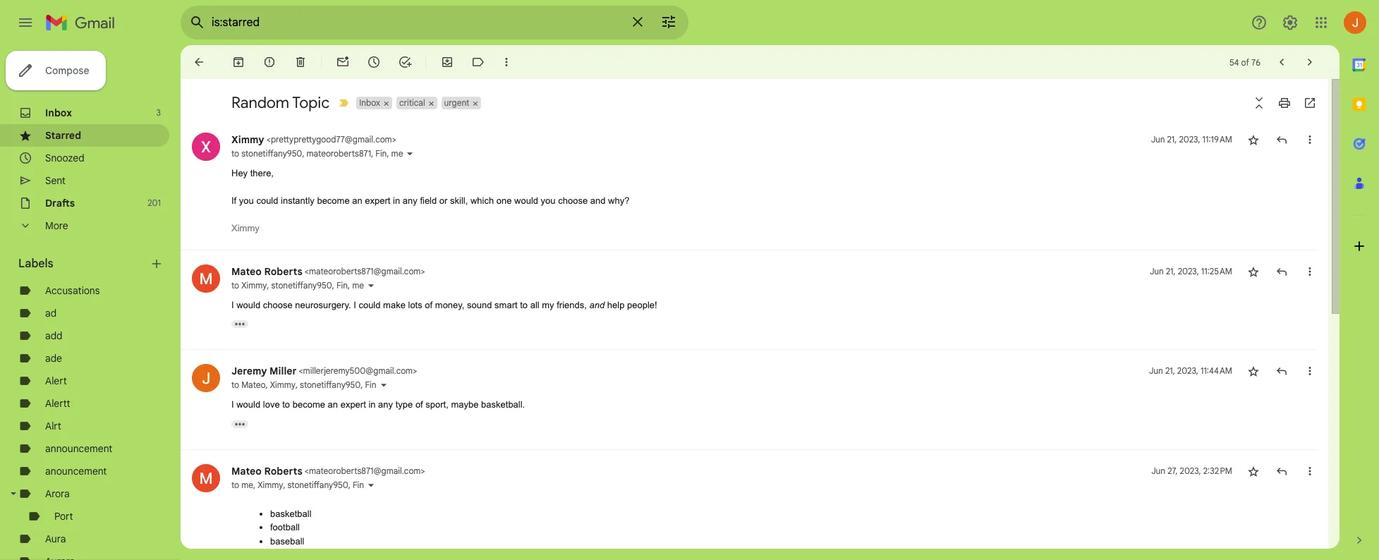 Task type: locate. For each thing, give the bounding box(es) containing it.
1 vertical spatial mateo roberts cell
[[232, 465, 425, 477]]

0 vertical spatial mateo
[[232, 265, 262, 278]]

to for to me , ximmy , stonetiffany950 , fin
[[232, 480, 239, 490]]

2023, left 11:25 am
[[1178, 266, 1200, 276]]

expert left the field
[[365, 196, 391, 206]]

0 vertical spatial mateoroberts871@gmail.com
[[309, 266, 421, 276]]

ximmy
[[232, 133, 264, 146], [232, 223, 260, 234], [242, 280, 267, 290], [270, 380, 296, 390], [258, 480, 283, 490]]

0 vertical spatial an
[[352, 196, 363, 206]]

1 you from the left
[[239, 196, 254, 206]]

3 not starred checkbox from the top
[[1247, 364, 1261, 378]]

< inside jeremy miller < millerjeremy500@gmail.com >
[[299, 366, 303, 376]]

0 horizontal spatial in
[[369, 399, 376, 410]]

maybe
[[451, 399, 479, 410]]

0 vertical spatial mateo roberts cell
[[232, 265, 425, 278]]

i for choose
[[232, 300, 234, 310]]

would for i would love to become an expert in any type of sport, maybe basketball.
[[237, 399, 261, 410]]

support image
[[1251, 14, 1268, 31]]

anouncement
[[45, 465, 107, 478]]

would down to ximmy , stonetiffany950 , fin , me
[[237, 300, 261, 310]]

i down to ximmy , stonetiffany950 , fin , me
[[232, 300, 234, 310]]

mateo for me
[[232, 465, 262, 477]]

inbox inside inbox button
[[359, 97, 381, 108]]

ade
[[45, 352, 62, 365]]

become right instantly
[[317, 196, 350, 206]]

jun 21, 2023, 11:19 am cell
[[1152, 133, 1233, 147]]

accusations
[[45, 284, 100, 297]]

fin
[[376, 148, 387, 159], [337, 280, 348, 290], [365, 380, 377, 390], [353, 480, 364, 490]]

football
[[270, 522, 300, 533]]

76
[[1252, 57, 1261, 67]]

2023,
[[1180, 134, 1201, 145], [1178, 266, 1200, 276], [1178, 366, 1199, 376], [1181, 465, 1202, 476]]

0 vertical spatial in
[[393, 196, 400, 206]]

0 vertical spatial show trimmed content image
[[232, 320, 248, 328]]

21, left 11:25 am
[[1167, 266, 1176, 276]]

stonetiffany950 up there,
[[242, 148, 302, 159]]

jun inside cell
[[1150, 266, 1164, 276]]

jun left 11:19 am
[[1152, 134, 1166, 145]]

not starred image
[[1247, 133, 1261, 147], [1247, 264, 1261, 278], [1247, 464, 1261, 478]]

could left the make
[[359, 300, 381, 310]]

mateo up to ximmy , stonetiffany950 , fin , me
[[232, 265, 262, 278]]

drafts link
[[45, 197, 75, 210]]

in for type
[[369, 399, 376, 410]]

of
[[1242, 57, 1250, 67], [425, 300, 433, 310], [416, 399, 423, 410]]

could
[[256, 196, 278, 206], [359, 300, 381, 310]]

of right type
[[416, 399, 423, 410]]

1 not starred checkbox from the top
[[1247, 133, 1261, 147]]

help
[[608, 300, 625, 310]]

21, inside cell
[[1168, 134, 1178, 145]]

alert link
[[45, 375, 67, 387]]

inbox down snooze "icon"
[[359, 97, 381, 108]]

show trimmed content image up jeremy
[[232, 320, 248, 328]]

0 vertical spatial not starred image
[[1247, 133, 1261, 147]]

,
[[302, 148, 305, 159], [371, 148, 374, 159], [387, 148, 389, 159], [267, 280, 269, 290], [332, 280, 334, 290], [348, 280, 350, 290], [266, 380, 268, 390], [296, 380, 298, 390], [361, 380, 363, 390], [253, 480, 256, 490], [283, 480, 286, 490], [349, 480, 351, 490]]

roberts up to me , ximmy , stonetiffany950 , fin
[[264, 465, 303, 477]]

2 mateo roberts < mateoroberts871@gmail.com > from the top
[[232, 465, 425, 477]]

2023, inside cell
[[1180, 134, 1201, 145]]

ximmy cell
[[232, 133, 396, 146]]

archive image
[[232, 55, 246, 69]]

inbox up 'starred' link
[[45, 107, 72, 119]]

an for to
[[328, 399, 338, 410]]

critical button
[[397, 97, 427, 109]]

2 vertical spatial me
[[242, 480, 253, 490]]

would left love
[[237, 399, 261, 410]]

1 vertical spatial show details image
[[379, 381, 388, 390]]

2023, inside cell
[[1178, 266, 1200, 276]]

starred link
[[45, 129, 81, 142]]

jun 21, 2023, 11:25 am cell
[[1150, 264, 1233, 278]]

show details image for <
[[406, 150, 415, 158]]

not starred checkbox right 11:25 am
[[1247, 264, 1261, 278]]

show details image down "critical" button
[[406, 150, 415, 158]]

roberts
[[264, 265, 303, 278], [264, 465, 303, 477]]

2 show details image from the top
[[367, 481, 376, 489]]

not starred checkbox for 11:44 am
[[1247, 364, 1261, 378]]

jun left 11:44 am at the right of page
[[1150, 366, 1164, 376]]

show trimmed content image down jeremy
[[232, 420, 248, 428]]

21,
[[1168, 134, 1178, 145], [1167, 266, 1176, 276], [1166, 366, 1176, 376]]

1 mateo roberts < mateoroberts871@gmail.com > from the top
[[232, 265, 425, 278]]

1 vertical spatial any
[[378, 399, 393, 410]]

which
[[471, 196, 494, 206]]

i would choose neurosurgery. i could make lots of money, sound smart to all my friends, and help people!
[[232, 300, 658, 310]]

choose down to ximmy , stonetiffany950 , fin , me
[[263, 300, 293, 310]]

expert
[[365, 196, 391, 206], [341, 399, 366, 410]]

1 horizontal spatial me
[[352, 280, 364, 290]]

0 vertical spatial 21,
[[1168, 134, 1178, 145]]

drafts
[[45, 197, 75, 210]]

1 vertical spatial would
[[237, 300, 261, 310]]

0 vertical spatial any
[[403, 196, 418, 206]]

announcement link
[[45, 443, 112, 455]]

> for to ximmy , stonetiffany950 , fin , me
[[421, 266, 425, 276]]

1 vertical spatial me
[[352, 280, 364, 290]]

0 vertical spatial would
[[515, 196, 539, 206]]

1 vertical spatial 21,
[[1167, 266, 1176, 276]]

inbox button
[[357, 97, 382, 109]]

27,
[[1168, 465, 1178, 476]]

21, inside cell
[[1166, 366, 1176, 376]]

2 not starred image from the top
[[1247, 264, 1261, 278]]

to for to mateo , ximmy , stonetiffany950 , fin
[[232, 380, 239, 390]]

i for love
[[232, 399, 234, 410]]

show trimmed content image
[[232, 320, 248, 328], [232, 420, 248, 428]]

1 horizontal spatial could
[[359, 300, 381, 310]]

me for <
[[391, 148, 403, 159]]

an down jeremy miller cell
[[328, 399, 338, 410]]

become
[[317, 196, 350, 206], [293, 399, 325, 410]]

not starred image for jun 21, 2023, 11:19 am
[[1247, 133, 1261, 147]]

mateoroberts871@gmail.com down i would love to become an expert in any type of sport, maybe basketball.
[[309, 465, 421, 476]]

not starred image right 11:25 am
[[1247, 264, 1261, 278]]

any for type
[[378, 399, 393, 410]]

would right "one"
[[515, 196, 539, 206]]

1 vertical spatial become
[[293, 399, 325, 410]]

21, inside cell
[[1167, 266, 1176, 276]]

21, left 11:19 am
[[1168, 134, 1178, 145]]

show trimmed content image for jeremy
[[232, 420, 248, 428]]

1 horizontal spatial inbox
[[359, 97, 381, 108]]

port link
[[54, 510, 73, 523]]

expert down millerjeremy500@gmail.com
[[341, 399, 366, 410]]

snoozed
[[45, 152, 84, 164]]

alrt link
[[45, 420, 61, 433]]

1 roberts from the top
[[264, 265, 303, 278]]

21, for roberts
[[1167, 266, 1176, 276]]

arora link
[[45, 488, 70, 500]]

in left type
[[369, 399, 376, 410]]

not starred image right 2:32 pm
[[1247, 464, 1261, 478]]

mateo roberts < mateoroberts871@gmail.com > up to me , ximmy , stonetiffany950 , fin
[[232, 465, 425, 477]]

you right if
[[239, 196, 254, 206]]

mateo
[[232, 265, 262, 278], [242, 380, 266, 390], [232, 465, 262, 477]]

0 vertical spatial show details image
[[406, 150, 415, 158]]

not starred checkbox right 2:32 pm
[[1247, 464, 1261, 478]]

1 vertical spatial roberts
[[264, 465, 303, 477]]

and left 'help'
[[590, 300, 605, 310]]

i down jeremy
[[232, 399, 234, 410]]

starred
[[45, 129, 81, 142]]

you right "one"
[[541, 196, 556, 206]]

0 vertical spatial become
[[317, 196, 350, 206]]

neurosurgery.
[[295, 300, 351, 310]]

mateo roberts cell up to me , ximmy , stonetiffany950 , fin
[[232, 465, 425, 477]]

mateoroberts871@gmail.com up the make
[[309, 266, 421, 276]]

2 vertical spatial 21,
[[1166, 366, 1176, 376]]

mateo roberts cell for stonetiffany950
[[232, 465, 425, 477]]

Not starred checkbox
[[1247, 133, 1261, 147], [1247, 264, 1261, 278], [1247, 364, 1261, 378], [1247, 464, 1261, 478]]

show details image
[[367, 281, 376, 290], [367, 481, 376, 489]]

> for to mateo , ximmy , stonetiffany950 , fin
[[413, 366, 417, 376]]

1 horizontal spatial in
[[393, 196, 400, 206]]

could down there,
[[256, 196, 278, 206]]

0 vertical spatial show details image
[[367, 281, 376, 290]]

2 mateoroberts871@gmail.com from the top
[[309, 465, 421, 476]]

0 horizontal spatial you
[[239, 196, 254, 206]]

back to starred image
[[192, 55, 206, 69]]

2 not starred checkbox from the top
[[1247, 264, 1261, 278]]

jun inside cell
[[1152, 134, 1166, 145]]

not starred checkbox right 11:19 am
[[1247, 133, 1261, 147]]

roberts up to ximmy , stonetiffany950 , fin , me
[[264, 265, 303, 278]]

me
[[391, 148, 403, 159], [352, 280, 364, 290], [242, 480, 253, 490]]

not starred image for jun 21, 2023, 11:25 am
[[1247, 264, 1261, 278]]

inbox
[[359, 97, 381, 108], [45, 107, 72, 119]]

1 horizontal spatial any
[[403, 196, 418, 206]]

1 horizontal spatial show details image
[[406, 150, 415, 158]]

jeremy
[[232, 365, 267, 378]]

1 horizontal spatial an
[[352, 196, 363, 206]]

1 horizontal spatial choose
[[558, 196, 588, 206]]

port
[[54, 510, 73, 523]]

show details image up i would love to become an expert in any type of sport, maybe basketball.
[[379, 381, 388, 390]]

2 you from the left
[[541, 196, 556, 206]]

0 horizontal spatial an
[[328, 399, 338, 410]]

basketball football baseball
[[270, 509, 312, 547]]

an
[[352, 196, 363, 206], [328, 399, 338, 410]]

jun
[[1152, 134, 1166, 145], [1150, 266, 1164, 276], [1150, 366, 1164, 376], [1152, 465, 1166, 476]]

0 vertical spatial me
[[391, 148, 403, 159]]

mateo up to me , ximmy , stonetiffany950 , fin
[[232, 465, 262, 477]]

ad link
[[45, 307, 57, 320]]

2 vertical spatial not starred image
[[1247, 464, 1261, 478]]

become down to mateo , ximmy , stonetiffany950 , fin
[[293, 399, 325, 410]]

alertt
[[45, 397, 70, 410]]

0 horizontal spatial show details image
[[379, 381, 388, 390]]

1 show details image from the top
[[367, 281, 376, 290]]

any left type
[[378, 399, 393, 410]]

1 mateo roberts cell from the top
[[232, 265, 425, 278]]

newer image
[[1275, 55, 1290, 69]]

in
[[393, 196, 400, 206], [369, 399, 376, 410]]

0 vertical spatial mateo roberts < mateoroberts871@gmail.com >
[[232, 265, 425, 278]]

1 vertical spatial mateo roberts < mateoroberts871@gmail.com >
[[232, 465, 425, 477]]

all
[[531, 300, 540, 310]]

jun 21, 2023, 11:44 am cell
[[1150, 364, 1233, 378]]

2023, left 11:44 am at the right of page
[[1178, 366, 1199, 376]]

2023, right 27,
[[1181, 465, 1202, 476]]

< for me
[[305, 465, 309, 476]]

labels heading
[[18, 257, 150, 271]]

any
[[403, 196, 418, 206], [378, 399, 393, 410]]

inbox for inbox link
[[45, 107, 72, 119]]

1 mateoroberts871@gmail.com from the top
[[309, 266, 421, 276]]

4 not starred checkbox from the top
[[1247, 464, 1261, 478]]

2 roberts from the top
[[264, 465, 303, 477]]

jun for jun 27, 2023, 2:32 pm
[[1152, 465, 1166, 476]]

0 horizontal spatial any
[[378, 399, 393, 410]]

and left why?
[[591, 196, 606, 206]]

mateo roberts < mateoroberts871@gmail.com >
[[232, 265, 425, 278], [232, 465, 425, 477]]

1 not starred image from the top
[[1247, 133, 1261, 147]]

not starred checkbox right 11:44 am at the right of page
[[1247, 364, 1261, 378]]

1 horizontal spatial of
[[425, 300, 433, 310]]

2 show trimmed content image from the top
[[232, 420, 248, 428]]

1 vertical spatial expert
[[341, 399, 366, 410]]

mateo for ximmy
[[232, 265, 262, 278]]

0 vertical spatial roberts
[[264, 265, 303, 278]]

mateo roberts cell up to ximmy , stonetiffany950 , fin , me
[[232, 265, 425, 278]]

not starred image for jun 27, 2023, 2:32 pm
[[1247, 464, 1261, 478]]

you
[[239, 196, 254, 206], [541, 196, 556, 206]]

tab list
[[1340, 45, 1380, 510]]

stonetiffany950 up the neurosurgery.
[[271, 280, 332, 290]]

1 vertical spatial an
[[328, 399, 338, 410]]

1 horizontal spatial you
[[541, 196, 556, 206]]

mateo down jeremy
[[242, 380, 266, 390]]

urgent
[[444, 97, 470, 108]]

more
[[45, 220, 68, 232]]

1 vertical spatial of
[[425, 300, 433, 310]]

list
[[181, 119, 1318, 560]]

show details image
[[406, 150, 415, 158], [379, 381, 388, 390]]

smart
[[495, 300, 518, 310]]

labels image
[[471, 55, 486, 69]]

inbox inside labels navigation
[[45, 107, 72, 119]]

2023, left 11:19 am
[[1180, 134, 1201, 145]]

< up to ximmy , stonetiffany950 , fin , me
[[305, 266, 309, 276]]

compose
[[45, 64, 89, 77]]

2 mateo roberts cell from the top
[[232, 465, 425, 477]]

< up to me , ximmy , stonetiffany950 , fin
[[305, 465, 309, 476]]

in left the field
[[393, 196, 400, 206]]

in for field
[[393, 196, 400, 206]]

mateoroberts871@gmail.com for to me , ximmy , stonetiffany950 , fin
[[309, 465, 421, 476]]

< up there,
[[267, 134, 271, 145]]

to stonetiffany950 , mateoroberts871 , fin , me
[[232, 148, 403, 159]]

2 vertical spatial of
[[416, 399, 423, 410]]

1 show trimmed content image from the top
[[232, 320, 248, 328]]

of right lots
[[425, 300, 433, 310]]

0 vertical spatial could
[[256, 196, 278, 206]]

1 vertical spatial in
[[369, 399, 376, 410]]

clear search image
[[624, 8, 652, 36]]

1 vertical spatial not starred image
[[1247, 264, 1261, 278]]

None search field
[[181, 6, 689, 40]]

show details image for fin
[[367, 481, 376, 489]]

not starred image right 11:19 am
[[1247, 133, 1261, 147]]

jun left 11:25 am
[[1150, 266, 1164, 276]]

if you could instantly become an expert in any field or skill, which one would you choose and why?
[[232, 196, 632, 206]]

jun left 27,
[[1152, 465, 1166, 476]]

if
[[232, 196, 237, 206]]

0 horizontal spatial choose
[[263, 300, 293, 310]]

2 vertical spatial mateo
[[232, 465, 262, 477]]

mateo roberts < mateoroberts871@gmail.com > up to ximmy , stonetiffany950 , fin , me
[[232, 265, 425, 278]]

mateoroberts871
[[307, 148, 371, 159]]

an down mateoroberts871 in the left top of the page
[[352, 196, 363, 206]]

3 not starred image from the top
[[1247, 464, 1261, 478]]

> inside jeremy miller < millerjeremy500@gmail.com >
[[413, 366, 417, 376]]

0 horizontal spatial inbox
[[45, 107, 72, 119]]

alrt
[[45, 420, 61, 433]]

21, left 11:44 am at the right of page
[[1166, 366, 1176, 376]]

show details image for miller
[[379, 381, 388, 390]]

mateo roberts cell
[[232, 265, 425, 278], [232, 465, 425, 477]]

labels navigation
[[0, 45, 181, 560]]

choose left why?
[[558, 196, 588, 206]]

prettyprettygood77@gmail.com
[[271, 134, 392, 145]]

random topic
[[232, 93, 330, 112]]

< up to mateo , ximmy , stonetiffany950 , fin
[[299, 366, 303, 376]]

one
[[497, 196, 512, 206]]

1 vertical spatial mateoroberts871@gmail.com
[[309, 465, 421, 476]]

1 vertical spatial choose
[[263, 300, 293, 310]]

become for to
[[293, 399, 325, 410]]

1 vertical spatial mateo
[[242, 380, 266, 390]]

2 horizontal spatial me
[[391, 148, 403, 159]]

to
[[232, 148, 239, 159], [232, 280, 239, 290], [520, 300, 528, 310], [232, 380, 239, 390], [283, 399, 290, 410], [232, 480, 239, 490]]

2 horizontal spatial of
[[1242, 57, 1250, 67]]

settings image
[[1282, 14, 1299, 31]]

2 vertical spatial would
[[237, 399, 261, 410]]

i
[[232, 300, 234, 310], [354, 300, 356, 310], [232, 399, 234, 410]]

of left 76
[[1242, 57, 1250, 67]]

snooze image
[[367, 55, 381, 69]]

basketball.
[[481, 399, 525, 410]]

0 vertical spatial expert
[[365, 196, 391, 206]]

jeremy miller cell
[[232, 365, 417, 378]]

friends,
[[557, 300, 587, 310]]

1 vertical spatial show details image
[[367, 481, 376, 489]]

any left the field
[[403, 196, 418, 206]]

1 vertical spatial show trimmed content image
[[232, 420, 248, 428]]



Task type: vqa. For each thing, say whether or not it's contained in the screenshot.
1st Mateo Roberts < Mateoroberts871@Gmail.Com > from the bottom
yes



Task type: describe. For each thing, give the bounding box(es) containing it.
mateoroberts871@gmail.com for to ximmy , stonetiffany950 , fin , me
[[309, 266, 421, 276]]

mateo roberts cell for fin
[[232, 265, 425, 278]]

ade link
[[45, 352, 62, 365]]

snoozed link
[[45, 152, 84, 164]]

instantly
[[281, 196, 315, 206]]

money,
[[435, 300, 465, 310]]

roberts for ximmy
[[264, 465, 303, 477]]

aura link
[[45, 533, 66, 546]]

expert for field
[[365, 196, 391, 206]]

me for roberts
[[352, 280, 364, 290]]

alert
[[45, 375, 67, 387]]

report spam image
[[263, 55, 277, 69]]

hey there,
[[232, 168, 274, 179]]

any for field
[[403, 196, 418, 206]]

show details image for me
[[367, 281, 376, 290]]

0 horizontal spatial of
[[416, 399, 423, 410]]

Search mail text field
[[212, 16, 621, 30]]

jun for jun 21, 2023, 11:44 am
[[1150, 366, 1164, 376]]

jun 27, 2023, 2:32 pm
[[1152, 465, 1233, 476]]

< for ximmy
[[305, 266, 309, 276]]

millerjeremy500@gmail.com
[[303, 366, 413, 376]]

inbox for inbox button on the top of page
[[359, 97, 381, 108]]

1 vertical spatial and
[[590, 300, 605, 310]]

2023, for 2:32 pm
[[1181, 465, 1202, 476]]

search mail image
[[185, 10, 210, 35]]

1 vertical spatial could
[[359, 300, 381, 310]]

type
[[396, 399, 413, 410]]

list containing ximmy
[[181, 119, 1318, 560]]

arora
[[45, 488, 70, 500]]

would for i would choose neurosurgery. i could make lots of money, sound smart to all my friends, and help people!
[[237, 300, 261, 310]]

not starred checkbox for 2:32 pm
[[1247, 464, 1261, 478]]

aura
[[45, 533, 66, 546]]

jeremy miller < millerjeremy500@gmail.com >
[[232, 365, 417, 378]]

i right the neurosurgery.
[[354, 300, 356, 310]]

become for instantly
[[317, 196, 350, 206]]

field
[[420, 196, 437, 206]]

> inside ximmy < prettyprettygood77@gmail.com >
[[392, 134, 396, 145]]

more button
[[0, 215, 169, 237]]

0 vertical spatial and
[[591, 196, 606, 206]]

0 vertical spatial choose
[[558, 196, 588, 206]]

to for to ximmy , stonetiffany950 , fin , me
[[232, 280, 239, 290]]

show trimmed content image for mateo
[[232, 320, 248, 328]]

sound
[[467, 300, 492, 310]]

lots
[[408, 300, 423, 310]]

roberts for stonetiffany950
[[264, 265, 303, 278]]

accusations link
[[45, 284, 100, 297]]

hey
[[232, 168, 248, 179]]

to ximmy , stonetiffany950 , fin , me
[[232, 280, 364, 290]]

add
[[45, 330, 62, 342]]

to for to stonetiffany950 , mateoroberts871 , fin , me
[[232, 148, 239, 159]]

2:32 pm
[[1204, 465, 1233, 476]]

baseball
[[270, 536, 305, 547]]

older image
[[1304, 55, 1318, 69]]

< for mateo
[[299, 366, 303, 376]]

to mateo , ximmy , stonetiffany950 , fin
[[232, 380, 377, 390]]

21, for <
[[1168, 134, 1178, 145]]

0 vertical spatial of
[[1242, 57, 1250, 67]]

mateo roberts < mateoroberts871@gmail.com > for stonetiffany950
[[232, 465, 425, 477]]

topic
[[292, 93, 330, 112]]

201
[[148, 198, 161, 208]]

there,
[[250, 168, 274, 179]]

alertt link
[[45, 397, 70, 410]]

stonetiffany950 up basketball
[[288, 480, 349, 490]]

delete image
[[294, 55, 308, 69]]

stonetiffany950 down jeremy miller cell
[[300, 380, 361, 390]]

why?
[[608, 196, 630, 206]]

compose button
[[6, 51, 106, 90]]

skill,
[[450, 196, 468, 206]]

announcement
[[45, 443, 112, 455]]

11:25 am
[[1202, 266, 1233, 276]]

love
[[263, 399, 280, 410]]

jun 21, 2023, 11:19 am
[[1152, 134, 1233, 145]]

urgent button
[[442, 97, 471, 109]]

labels
[[18, 257, 53, 271]]

to me , ximmy , stonetiffany950 , fin
[[232, 480, 364, 490]]

not starred checkbox for 11:19 am
[[1247, 133, 1261, 147]]

main menu image
[[17, 14, 34, 31]]

2023, for 11:19 am
[[1180, 134, 1201, 145]]

add link
[[45, 330, 62, 342]]

move to inbox image
[[440, 55, 455, 69]]

advanced search options image
[[655, 8, 683, 36]]

54 of 76
[[1230, 57, 1261, 67]]

mateo roberts < mateoroberts871@gmail.com > for fin
[[232, 265, 425, 278]]

anouncement link
[[45, 465, 107, 478]]

ximmy < prettyprettygood77@gmail.com >
[[232, 133, 396, 146]]

< inside ximmy < prettyprettygood77@gmail.com >
[[267, 134, 271, 145]]

sent
[[45, 174, 66, 187]]

gmail image
[[45, 8, 122, 37]]

i would love to become an expert in any type of sport, maybe basketball.
[[232, 399, 528, 410]]

jun for jun 21, 2023, 11:19 am
[[1152, 134, 1166, 145]]

not starred image
[[1247, 364, 1261, 378]]

jun 27, 2023, 2:32 pm cell
[[1152, 464, 1233, 478]]

21, for miller
[[1166, 366, 1176, 376]]

miller
[[270, 365, 297, 378]]

jun for jun 21, 2023, 11:25 am
[[1150, 266, 1164, 276]]

sent link
[[45, 174, 66, 187]]

expert for type
[[341, 399, 366, 410]]

jun 21, 2023, 11:25 am
[[1150, 266, 1233, 276]]

ad
[[45, 307, 57, 320]]

> for to me , ximmy , stonetiffany950 , fin
[[421, 465, 425, 476]]

an for instantly
[[352, 196, 363, 206]]

2023, for 11:25 am
[[1178, 266, 1200, 276]]

11:44 am
[[1201, 366, 1233, 376]]

critical
[[399, 97, 425, 108]]

11:19 am
[[1203, 134, 1233, 145]]

0 horizontal spatial me
[[242, 480, 253, 490]]

random
[[232, 93, 289, 112]]

inbox link
[[45, 107, 72, 119]]

0 horizontal spatial could
[[256, 196, 278, 206]]

sport,
[[426, 399, 449, 410]]

people!
[[627, 300, 658, 310]]

or
[[440, 196, 448, 206]]

make
[[383, 300, 406, 310]]

add to tasks image
[[398, 55, 412, 69]]

not starred checkbox for 11:25 am
[[1247, 264, 1261, 278]]

2023, for 11:44 am
[[1178, 366, 1199, 376]]

jun 21, 2023, 11:44 am
[[1150, 366, 1233, 376]]

3
[[156, 107, 161, 118]]

more image
[[500, 55, 514, 69]]

54
[[1230, 57, 1240, 67]]

my
[[542, 300, 555, 310]]



